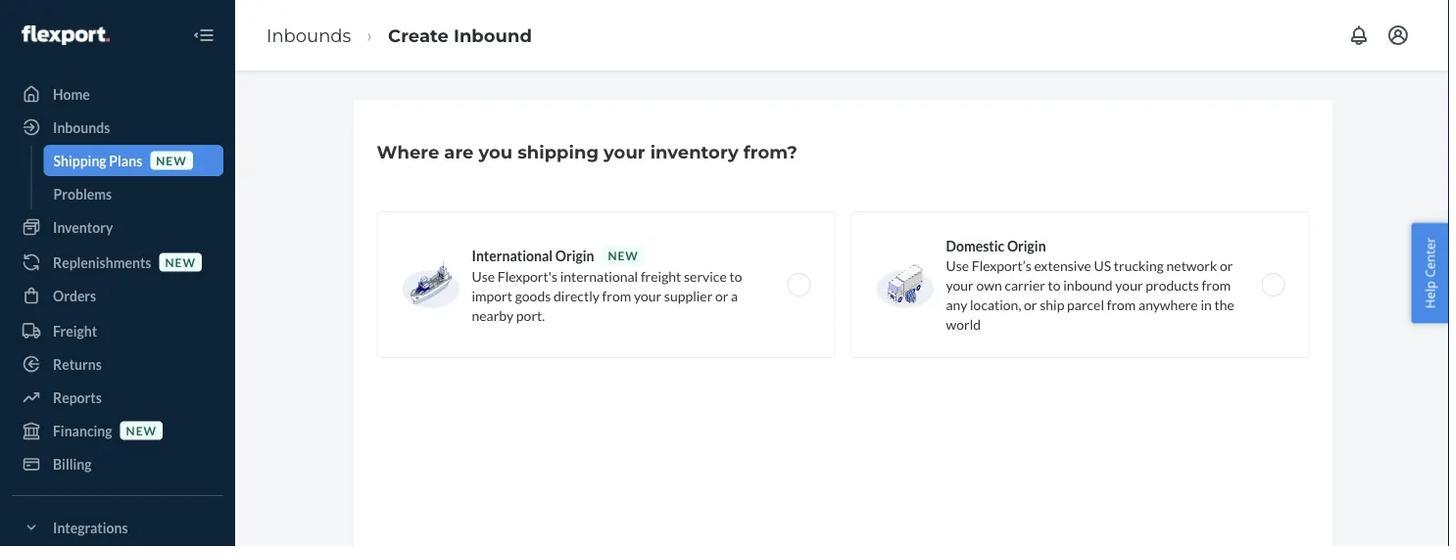 Task type: describe. For each thing, give the bounding box(es) containing it.
the
[[1215, 297, 1235, 313]]

extensive
[[1035, 257, 1092, 274]]

anywhere
[[1139, 297, 1199, 313]]

products
[[1146, 277, 1200, 294]]

billing
[[53, 456, 92, 473]]

network
[[1167, 257, 1218, 274]]

your down trucking
[[1116, 277, 1143, 294]]

where
[[377, 141, 439, 163]]

your right shipping
[[604, 141, 646, 163]]

1 horizontal spatial inbounds link
[[267, 24, 351, 46]]

inbound
[[1064, 277, 1113, 294]]

trucking
[[1114, 257, 1164, 274]]

port.
[[516, 307, 545, 324]]

origin for international
[[555, 248, 594, 264]]

where are you shipping your inventory from?
[[377, 141, 798, 163]]

1 horizontal spatial from
[[1107, 297, 1136, 313]]

flexport's
[[498, 268, 558, 285]]

us
[[1094, 257, 1112, 274]]

new for international origin
[[608, 248, 639, 263]]

1 vertical spatial inbounds link
[[12, 112, 223, 143]]

shipping
[[53, 152, 106, 169]]

replenishments
[[53, 254, 151, 271]]

inbounds inside "breadcrumbs" navigation
[[267, 24, 351, 46]]

international
[[472, 248, 553, 264]]

parcel
[[1068, 297, 1105, 313]]

world
[[946, 316, 981, 333]]

close navigation image
[[192, 24, 216, 47]]

1 horizontal spatial or
[[1024, 297, 1038, 313]]

open account menu image
[[1387, 24, 1411, 47]]

flexport logo image
[[22, 25, 110, 45]]

returns
[[53, 356, 102, 373]]

help center
[[1422, 238, 1439, 309]]

orders
[[53, 288, 96, 304]]

international
[[560, 268, 638, 285]]

home
[[53, 86, 90, 102]]

use inside domestic origin use flexport's extensive us trucking network or your own carrier to inbound your products from any location, or ship parcel from anywhere in the world
[[946, 257, 970, 274]]

reports
[[53, 390, 102, 406]]

use flexport's international freight service to import goods directly from your supplier or a nearby port.
[[472, 268, 742, 324]]

reports link
[[12, 382, 223, 414]]

a
[[731, 288, 738, 304]]

international origin
[[472, 248, 594, 264]]

from?
[[744, 141, 798, 163]]

your inside use flexport's international freight service to import goods directly from your supplier or a nearby port.
[[634, 288, 662, 304]]

center
[[1422, 238, 1439, 278]]

plans
[[109, 152, 142, 169]]

your up "any"
[[946, 277, 974, 294]]

2 horizontal spatial from
[[1202, 277, 1231, 294]]

breadcrumbs navigation
[[251, 7, 548, 64]]

integrations button
[[12, 513, 223, 544]]

problems link
[[44, 178, 223, 210]]

in
[[1201, 297, 1212, 313]]

shipping plans
[[53, 152, 142, 169]]

from inside use flexport's international freight service to import goods directly from your supplier or a nearby port.
[[602, 288, 631, 304]]

you
[[479, 141, 513, 163]]



Task type: vqa. For each thing, say whether or not it's contained in the screenshot.
Use inside the the Domestic Origin Use Flexport's extensive US trucking network or your own carrier to inbound your products from any location, or ship parcel from anywhere in the world
yes



Task type: locate. For each thing, give the bounding box(es) containing it.
new
[[156, 153, 187, 168], [608, 248, 639, 263], [165, 255, 196, 269], [126, 424, 157, 438]]

help center button
[[1412, 223, 1450, 324]]

new for shipping plans
[[156, 153, 187, 168]]

origin up flexport's
[[1008, 238, 1046, 254]]

origin
[[1008, 238, 1046, 254], [555, 248, 594, 264]]

create
[[388, 24, 449, 46]]

inventory
[[53, 219, 113, 236]]

0 vertical spatial inbounds
[[267, 24, 351, 46]]

service
[[684, 268, 727, 285]]

use down domestic
[[946, 257, 970, 274]]

orders link
[[12, 280, 223, 312]]

use up import at the bottom of page
[[472, 268, 495, 285]]

freight
[[641, 268, 682, 285]]

supplier
[[664, 288, 713, 304]]

inbounds link
[[267, 24, 351, 46], [12, 112, 223, 143]]

or down carrier
[[1024, 297, 1038, 313]]

returns link
[[12, 349, 223, 380]]

inbounds
[[267, 24, 351, 46], [53, 119, 110, 136]]

0 horizontal spatial or
[[716, 288, 729, 304]]

0 horizontal spatial inbounds link
[[12, 112, 223, 143]]

or
[[1220, 257, 1234, 274], [716, 288, 729, 304], [1024, 297, 1038, 313]]

to
[[730, 268, 742, 285], [1048, 277, 1061, 294]]

home link
[[12, 78, 223, 110]]

new right plans
[[156, 153, 187, 168]]

ship
[[1040, 297, 1065, 313]]

open notifications image
[[1348, 24, 1371, 47]]

new down reports link in the left bottom of the page
[[126, 424, 157, 438]]

your
[[604, 141, 646, 163], [946, 277, 974, 294], [1116, 277, 1143, 294], [634, 288, 662, 304]]

1 horizontal spatial origin
[[1008, 238, 1046, 254]]

any
[[946, 297, 968, 313]]

to up ship
[[1048, 277, 1061, 294]]

origin up international
[[555, 248, 594, 264]]

new for financing
[[126, 424, 157, 438]]

0 horizontal spatial use
[[472, 268, 495, 285]]

0 horizontal spatial inbounds
[[53, 119, 110, 136]]

0 horizontal spatial from
[[602, 288, 631, 304]]

new for replenishments
[[165, 255, 196, 269]]

or right network at right
[[1220, 257, 1234, 274]]

to inside use flexport's international freight service to import goods directly from your supplier or a nearby port.
[[730, 268, 742, 285]]

from down international
[[602, 288, 631, 304]]

inventory link
[[12, 212, 223, 243]]

carrier
[[1005, 277, 1046, 294]]

domestic
[[946, 238, 1005, 254]]

create inbound
[[388, 24, 532, 46]]

or left the a
[[716, 288, 729, 304]]

problems
[[53, 186, 112, 202]]

own
[[977, 277, 1002, 294]]

to up the a
[[730, 268, 742, 285]]

financing
[[53, 423, 112, 440]]

integrations
[[53, 520, 128, 537]]

new up international
[[608, 248, 639, 263]]

flexport's
[[972, 257, 1032, 274]]

from up the
[[1202, 277, 1231, 294]]

create inbound link
[[388, 24, 532, 46]]

1 horizontal spatial to
[[1048, 277, 1061, 294]]

inventory
[[650, 141, 739, 163]]

domestic origin use flexport's extensive us trucking network or your own carrier to inbound your products from any location, or ship parcel from anywhere in the world
[[946, 238, 1235, 333]]

1 horizontal spatial inbounds
[[267, 24, 351, 46]]

nearby
[[472, 307, 514, 324]]

billing link
[[12, 449, 223, 480]]

origin inside domestic origin use flexport's extensive us trucking network or your own carrier to inbound your products from any location, or ship parcel from anywhere in the world
[[1008, 238, 1046, 254]]

1 horizontal spatial use
[[946, 257, 970, 274]]

directly
[[554, 288, 600, 304]]

help
[[1422, 281, 1439, 309]]

from right parcel
[[1107, 297, 1136, 313]]

use
[[946, 257, 970, 274], [472, 268, 495, 285]]

or inside use flexport's international freight service to import goods directly from your supplier or a nearby port.
[[716, 288, 729, 304]]

new up orders link
[[165, 255, 196, 269]]

your down freight
[[634, 288, 662, 304]]

1 vertical spatial inbounds
[[53, 119, 110, 136]]

freight link
[[12, 316, 223, 347]]

freight
[[53, 323, 97, 340]]

0 horizontal spatial to
[[730, 268, 742, 285]]

shipping
[[518, 141, 599, 163]]

from
[[1202, 277, 1231, 294], [602, 288, 631, 304], [1107, 297, 1136, 313]]

origin for domestic
[[1008, 238, 1046, 254]]

use inside use flexport's international freight service to import goods directly from your supplier or a nearby port.
[[472, 268, 495, 285]]

import
[[472, 288, 513, 304]]

are
[[444, 141, 474, 163]]

0 vertical spatial inbounds link
[[267, 24, 351, 46]]

to inside domestic origin use flexport's extensive us trucking network or your own carrier to inbound your products from any location, or ship parcel from anywhere in the world
[[1048, 277, 1061, 294]]

goods
[[515, 288, 551, 304]]

2 horizontal spatial or
[[1220, 257, 1234, 274]]

location,
[[970, 297, 1022, 313]]

0 horizontal spatial origin
[[555, 248, 594, 264]]

inbound
[[454, 24, 532, 46]]



